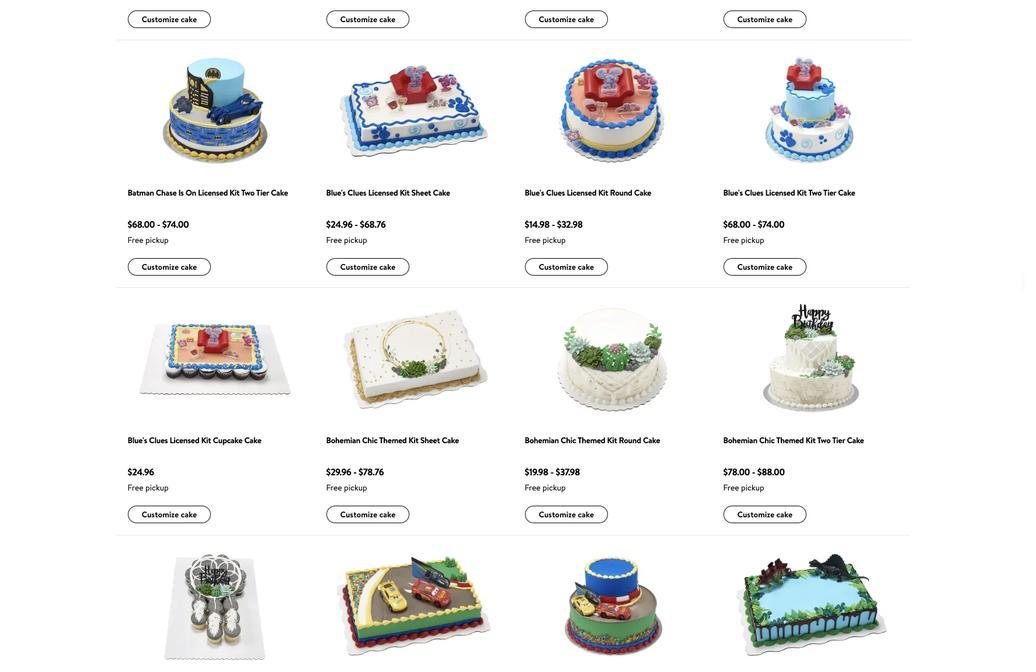 Task type: vqa. For each thing, say whether or not it's contained in the screenshot.


Task type: locate. For each thing, give the bounding box(es) containing it.
1 horizontal spatial $68.00
[[724, 218, 751, 231]]

bohemian for $29.96
[[326, 435, 361, 447]]

bohemian for $19.98
[[525, 435, 559, 447]]

pickup for blue's clues licensed kit two tier cake
[[742, 234, 765, 246]]

- for batman chase is on licensed kit two tier cake
[[157, 218, 160, 231]]

1 horizontal spatial $68.00 - $74.00 element
[[724, 217, 856, 231]]

1 themed from the left
[[380, 435, 407, 447]]

free for bohemian chic themed kit round cake
[[525, 482, 541, 494]]

$24.96 - $68.76 element
[[326, 217, 450, 231]]

$24.96 for -
[[326, 218, 353, 231]]

kit for $78.00 - $88.00
[[806, 435, 816, 447]]

1 chic from the left
[[362, 435, 378, 447]]

free inside $24.96 free pickup
[[128, 482, 144, 494]]

$24.96 inside $24.96 - $68.76 free pickup
[[326, 218, 353, 231]]

round
[[611, 187, 633, 199], [619, 435, 642, 447]]

2 $68.00 - $74.00 free pickup from the left
[[724, 218, 785, 246]]

$24.96 inside $24.96 free pickup
[[128, 466, 154, 479]]

kit for $29.96 - $78.76
[[409, 435, 419, 447]]

blue's clues licensed kit sheet cake image
[[326, 52, 502, 169]]

blue's clues licensed kit two tier cake
[[724, 187, 856, 199]]

themed up $19.98 - $37.98 element
[[578, 435, 606, 447]]

1 vertical spatial sheet
[[421, 435, 440, 447]]

cake
[[181, 13, 197, 25], [380, 13, 396, 25], [578, 13, 595, 25], [777, 13, 793, 25], [181, 261, 197, 273], [380, 261, 396, 273], [578, 261, 595, 273], [777, 261, 793, 273], [181, 509, 197, 520], [380, 509, 396, 520], [578, 509, 595, 520], [777, 509, 793, 520]]

customize
[[142, 13, 179, 25], [340, 13, 378, 25], [539, 13, 576, 25], [738, 13, 775, 25], [142, 261, 179, 273], [340, 261, 378, 273], [539, 261, 576, 273], [738, 261, 775, 273], [142, 509, 179, 520], [340, 509, 378, 520], [539, 509, 576, 520], [738, 509, 775, 520]]

$78.00 - $88.00 free pickup
[[724, 466, 785, 494]]

- right $19.98
[[551, 466, 554, 479]]

$68.00 - $74.00 element down blue's clues licensed kit two tier cake
[[724, 217, 856, 231]]

kit
[[230, 187, 240, 199], [400, 187, 410, 199], [599, 187, 609, 199], [797, 187, 807, 199], [201, 435, 211, 447], [409, 435, 419, 447], [608, 435, 618, 447], [806, 435, 816, 447]]

sheet for $78.76
[[421, 435, 440, 447]]

3 themed from the left
[[777, 435, 805, 447]]

2 themed from the left
[[578, 435, 606, 447]]

0 vertical spatial round
[[611, 187, 633, 199]]

$68.00
[[128, 218, 155, 231], [724, 218, 751, 231]]

0 horizontal spatial $68.00 - $74.00 free pickup
[[128, 218, 189, 246]]

blue's for $68.00 - $74.00
[[724, 187, 743, 199]]

1 horizontal spatial $68.00 - $74.00 free pickup
[[724, 218, 785, 246]]

batman
[[128, 187, 154, 199]]

sheet for $68.76
[[412, 187, 431, 199]]

free for bohemian chic themed kit two tier cake
[[724, 482, 740, 494]]

2 $74.00 from the left
[[759, 218, 785, 231]]

licensed for $68.00 - $74.00
[[766, 187, 796, 199]]

pickup for blue's clues​ licensed kit round cake
[[543, 234, 566, 246]]

chic
[[362, 435, 378, 447], [561, 435, 577, 447], [760, 435, 775, 447]]

bohemian up $29.96
[[326, 435, 361, 447]]

cake
[[271, 187, 288, 199], [433, 187, 450, 199], [635, 187, 652, 199], [839, 187, 856, 199], [244, 435, 262, 447], [442, 435, 459, 447], [643, 435, 661, 447], [848, 435, 865, 447]]

1 horizontal spatial clues
[[348, 187, 367, 199]]

chic for $88.00
[[760, 435, 775, 447]]

$68.00 - $74.00 element
[[128, 217, 288, 231], [724, 217, 856, 231]]

chic up $88.00
[[760, 435, 775, 447]]

$68.00 for blue's
[[724, 218, 751, 231]]

$37.98
[[556, 466, 580, 479]]

free inside $24.96 - $68.76 free pickup
[[326, 234, 342, 246]]

1 vertical spatial $24.96
[[128, 466, 154, 479]]

blue's clues licensed kit sheet cake
[[326, 187, 450, 199]]

1 $68.00 from the left
[[128, 218, 155, 231]]

clues
[[348, 187, 367, 199], [745, 187, 764, 199], [149, 435, 168, 447]]

1 vertical spatial round
[[619, 435, 642, 447]]

$74.00
[[162, 218, 189, 231], [759, 218, 785, 231]]

kit for $24.96 - $68.76
[[400, 187, 410, 199]]

- left the $68.76
[[355, 218, 358, 231]]

$68.00 - $74.00 element for on
[[128, 217, 288, 231]]

0 horizontal spatial $68.00 - $74.00 element
[[128, 217, 288, 231]]

0 horizontal spatial chic
[[362, 435, 378, 447]]

licensed for $24.96 - $68.76
[[368, 187, 398, 199]]

2 chic from the left
[[561, 435, 577, 447]]

$24.96 - $68.76 free pickup
[[326, 218, 386, 246]]

round up $14.98 - $32.98 element
[[611, 187, 633, 199]]

3 bohemian from the left
[[724, 435, 758, 447]]

chic up $37.98
[[561, 435, 577, 447]]

pickup inside $29.96 - $78.76 free pickup
[[344, 482, 367, 494]]

pickup inside the '$78.00 - $88.00 free pickup'
[[742, 482, 765, 494]]

$68.00 - $74.00 free pickup down blue's clues licensed kit two tier cake
[[724, 218, 785, 246]]

bohemian chic themed kit sheet cake image
[[326, 300, 502, 417]]

kit for $68.00 - $74.00
[[797, 187, 807, 199]]

1 $68.00 - $74.00 element from the left
[[128, 217, 288, 231]]

free inside the $14.98 - $32.98 free pickup
[[525, 234, 541, 246]]

- right $29.96
[[354, 466, 357, 479]]

- for bohemian chic themed kit sheet cake
[[354, 466, 357, 479]]

2 $68.00 - $74.00 element from the left
[[724, 217, 856, 231]]

$74.00 down is
[[162, 218, 189, 231]]

pickup inside $19.98 - $37.98 free pickup
[[543, 482, 566, 494]]

blue's for $14.98 - $32.98
[[525, 187, 545, 199]]

0 horizontal spatial clues
[[149, 435, 168, 447]]

- inside $29.96 - $78.76 free pickup
[[354, 466, 357, 479]]

0 horizontal spatial themed
[[380, 435, 407, 447]]

- inside $24.96 - $68.76 free pickup
[[355, 218, 358, 231]]

cars 3 ahead of the curve licensed kit two tier cake image
[[525, 548, 700, 662]]

$68.00 - $74.00 free pickup for chase
[[128, 218, 189, 246]]

free inside the '$78.00 - $88.00 free pickup'
[[724, 482, 740, 494]]

1 horizontal spatial bohemian
[[525, 435, 559, 447]]

0 horizontal spatial bohemian
[[326, 435, 361, 447]]

round up $19.98 - $37.98 element
[[619, 435, 642, 447]]

2 bohemian from the left
[[525, 435, 559, 447]]

round for $32.98
[[611, 187, 633, 199]]

0 vertical spatial $24.96
[[326, 218, 353, 231]]

0 horizontal spatial $24.96
[[128, 466, 154, 479]]

- down chase
[[157, 218, 160, 231]]

licensed
[[198, 187, 228, 199], [368, 187, 398, 199], [567, 187, 597, 199], [766, 187, 796, 199], [170, 435, 199, 447]]

tier for $68.00 - $74.00
[[824, 187, 837, 199]]

pickup for batman chase is on licensed kit two tier cake
[[146, 234, 169, 246]]

pickup inside the $14.98 - $32.98 free pickup
[[543, 234, 566, 246]]

$24.96
[[326, 218, 353, 231], [128, 466, 154, 479]]

free for batman chase is on licensed kit two tier cake
[[128, 234, 144, 246]]

two
[[241, 187, 255, 199], [809, 187, 822, 199], [818, 435, 831, 447]]

$68.00 - $74.00 element down the batman chase is on licensed kit two tier cake
[[128, 217, 288, 231]]

- inside $19.98 - $37.98 free pickup
[[551, 466, 554, 479]]

2 horizontal spatial chic
[[760, 435, 775, 447]]

- inside the '$78.00 - $88.00 free pickup'
[[753, 466, 756, 479]]

tier
[[256, 187, 269, 199], [824, 187, 837, 199], [833, 435, 846, 447]]

blue's clues licensed kit two tier cake image
[[724, 53, 899, 168]]

$74.00 down blue's clues licensed kit two tier cake
[[759, 218, 785, 231]]

pickup inside $24.96 free pickup
[[146, 482, 169, 494]]

1 horizontal spatial chic
[[561, 435, 577, 447]]

1 horizontal spatial $24.96
[[326, 218, 353, 231]]

2 horizontal spatial clues
[[745, 187, 764, 199]]

$68.00 - $74.00 free pickup
[[128, 218, 189, 246], [724, 218, 785, 246]]

3 chic from the left
[[760, 435, 775, 447]]

2 horizontal spatial themed
[[777, 435, 805, 447]]

pickup inside $24.96 - $68.76 free pickup
[[344, 234, 367, 246]]

2 horizontal spatial bohemian
[[724, 435, 758, 447]]

free
[[128, 234, 144, 246], [326, 234, 342, 246], [525, 234, 541, 246], [724, 234, 740, 246], [128, 482, 144, 494], [326, 482, 342, 494], [525, 482, 541, 494], [724, 482, 740, 494]]

1 $74.00 from the left
[[162, 218, 189, 231]]

chic up $78.76
[[362, 435, 378, 447]]

0 horizontal spatial $68.00
[[128, 218, 155, 231]]

$68.00 - $74.00 free pickup down chase
[[128, 218, 189, 246]]

free for blue's clues licensed kit sheet cake
[[326, 234, 342, 246]]

free inside $19.98 - $37.98 free pickup
[[525, 482, 541, 494]]

1 $68.00 - $74.00 free pickup from the left
[[128, 218, 189, 246]]

themed up $78.00 - $88.00 element
[[777, 435, 805, 447]]

1 horizontal spatial $74.00
[[759, 218, 785, 231]]

- down blue's clues licensed kit two tier cake
[[753, 218, 756, 231]]

themed
[[380, 435, 407, 447], [578, 435, 606, 447], [777, 435, 805, 447]]

$68.00 for batman
[[128, 218, 155, 231]]

$74.00 for licensed
[[759, 218, 785, 231]]

customize cake
[[142, 13, 197, 25], [340, 13, 396, 25], [539, 13, 595, 25], [738, 13, 793, 25], [142, 261, 197, 273], [340, 261, 396, 273], [539, 261, 595, 273], [738, 261, 793, 273], [142, 509, 197, 520], [340, 509, 396, 520], [539, 509, 595, 520], [738, 509, 793, 520]]

- inside the $14.98 - $32.98 free pickup
[[552, 218, 555, 231]]

bohemian up $19.98
[[525, 435, 559, 447]]

chic for $78.76
[[362, 435, 378, 447]]

blue's clues licensed kit cupcake cake image
[[128, 300, 303, 417]]

sheet
[[412, 187, 431, 199], [421, 435, 440, 447]]

1 horizontal spatial themed
[[578, 435, 606, 447]]

- right $14.98
[[552, 218, 555, 231]]

0 horizontal spatial $74.00
[[162, 218, 189, 231]]

1 bohemian from the left
[[326, 435, 361, 447]]

blue's
[[326, 187, 346, 199], [525, 187, 545, 199], [724, 187, 743, 199], [128, 435, 147, 447]]

blue's for $24.96 - $68.76
[[326, 187, 346, 199]]

$74.00 for is
[[162, 218, 189, 231]]

2 $68.00 from the left
[[724, 218, 751, 231]]

$19.98
[[525, 466, 549, 479]]

bohemian
[[326, 435, 361, 447], [525, 435, 559, 447], [724, 435, 758, 447]]

free inside $29.96 - $78.76 free pickup
[[326, 482, 342, 494]]

free for bohemian chic themed kit sheet cake
[[326, 482, 342, 494]]

pickup
[[146, 234, 169, 246], [344, 234, 367, 246], [543, 234, 566, 246], [742, 234, 765, 246], [146, 482, 169, 494], [344, 482, 367, 494], [543, 482, 566, 494], [742, 482, 765, 494]]

sheet up $29.96 - $78.76 element
[[421, 435, 440, 447]]

themed for $78.00 - $88.00
[[777, 435, 805, 447]]

themed up $29.96 - $78.76 element
[[380, 435, 407, 447]]

blue's for $24.96
[[128, 435, 147, 447]]

bohemian up $78.00
[[724, 435, 758, 447]]

pickup for bohemian chic themed kit round cake
[[543, 482, 566, 494]]

sheet up $24.96 - $68.76 element
[[412, 187, 431, 199]]

round for $37.98
[[619, 435, 642, 447]]

- right $78.00
[[753, 466, 756, 479]]

-
[[157, 218, 160, 231], [355, 218, 358, 231], [552, 218, 555, 231], [753, 218, 756, 231], [354, 466, 357, 479], [551, 466, 554, 479], [753, 466, 756, 479]]

0 vertical spatial sheet
[[412, 187, 431, 199]]

$68.00 - $74.00 free pickup for clues
[[724, 218, 785, 246]]



Task type: describe. For each thing, give the bounding box(es) containing it.
on
[[186, 187, 196, 199]]

bohemian chic themed kit round cake
[[525, 435, 661, 447]]

$24.96 element
[[128, 465, 262, 479]]

pickup for bohemian chic themed kit sheet cake
[[344, 482, 367, 494]]

clues for $74.00
[[745, 187, 764, 199]]

kit for $19.98 - $37.98
[[608, 435, 618, 447]]

- for blue's clues licensed kit sheet cake
[[355, 218, 358, 231]]

bohemian for $78.00
[[724, 435, 758, 447]]

$32.98
[[557, 218, 583, 231]]

bohemian chic themed kit two tier cake image
[[724, 300, 899, 416]]

cars 3 ahead of the curve licensed kit sheet cake image
[[326, 548, 502, 662]]

$24.96 for free
[[128, 466, 154, 479]]

batman chase is on licensed kit two tier cake image
[[128, 53, 303, 168]]

themed for $19.98 - $37.98
[[578, 435, 606, 447]]

bohemian chic themed kit two tier cake
[[724, 435, 865, 447]]

licensed for $14.98 - $32.98
[[567, 187, 597, 199]]

blue's clues​ licensed kit round cake
[[525, 187, 652, 199]]

bohemian chic themed kit sheet cake
[[326, 435, 459, 447]]

$29.96 - $78.76 free pickup
[[326, 466, 384, 494]]

kit for $14.98 - $32.98
[[599, 187, 609, 199]]

$88.00
[[758, 466, 785, 479]]

themed for $29.96 - $78.76
[[380, 435, 407, 447]]

dinosaurs themed kit sheet cake image
[[724, 548, 899, 662]]

pickup for bohemian chic themed kit two tier cake
[[742, 482, 765, 494]]

clues for $68.76
[[348, 187, 367, 199]]

$68.76
[[360, 218, 386, 231]]

clues for pickup
[[149, 435, 168, 447]]

$19.98 - $37.98 free pickup
[[525, 466, 580, 494]]

$19.98 - $37.98 element
[[525, 465, 661, 479]]

$68.00 - $74.00 element for kit
[[724, 217, 856, 231]]

free for blue's clues​ licensed kit round cake
[[525, 234, 541, 246]]

is
[[179, 187, 184, 199]]

- for bohemian chic themed kit two tier cake
[[753, 466, 756, 479]]

$78.00 - $88.00 element
[[724, 465, 865, 479]]

batman chase is on licensed kit two tier cake
[[128, 187, 288, 199]]

$78.76
[[359, 466, 384, 479]]

$14.98 - $32.98 element
[[525, 217, 652, 231]]

tier for $78.00 - $88.00
[[833, 435, 846, 447]]

bohemian chic themed kit cupcake cake image
[[128, 548, 303, 662]]

$78.00
[[724, 466, 751, 479]]

- for bohemian chic themed kit round cake
[[551, 466, 554, 479]]

cupcake
[[213, 435, 243, 447]]

licensed for $24.96
[[170, 435, 199, 447]]

chase
[[156, 187, 177, 199]]

blue's clues​ licensed kit round cake image
[[525, 53, 700, 168]]

$29.96 - $78.76 element
[[326, 465, 459, 479]]

pickup for blue's clues licensed kit sheet cake
[[344, 234, 367, 246]]

$24.96 free pickup
[[128, 466, 169, 494]]

two for $68.00 - $74.00
[[809, 187, 822, 199]]

- for blue's clues​ licensed kit round cake
[[552, 218, 555, 231]]

- for blue's clues licensed kit two tier cake
[[753, 218, 756, 231]]

$14.98
[[525, 218, 550, 231]]

$29.96
[[326, 466, 352, 479]]

chic for $37.98
[[561, 435, 577, 447]]

bohemian chic themed kit round cake image
[[525, 300, 700, 416]]

clues​
[[547, 187, 565, 199]]

kit for $24.96
[[201, 435, 211, 447]]

two for $78.00 - $88.00
[[818, 435, 831, 447]]

blue's clues licensed kit cupcake cake
[[128, 435, 262, 447]]

$14.98 - $32.98 free pickup
[[525, 218, 583, 246]]

free for blue's clues licensed kit two tier cake
[[724, 234, 740, 246]]



